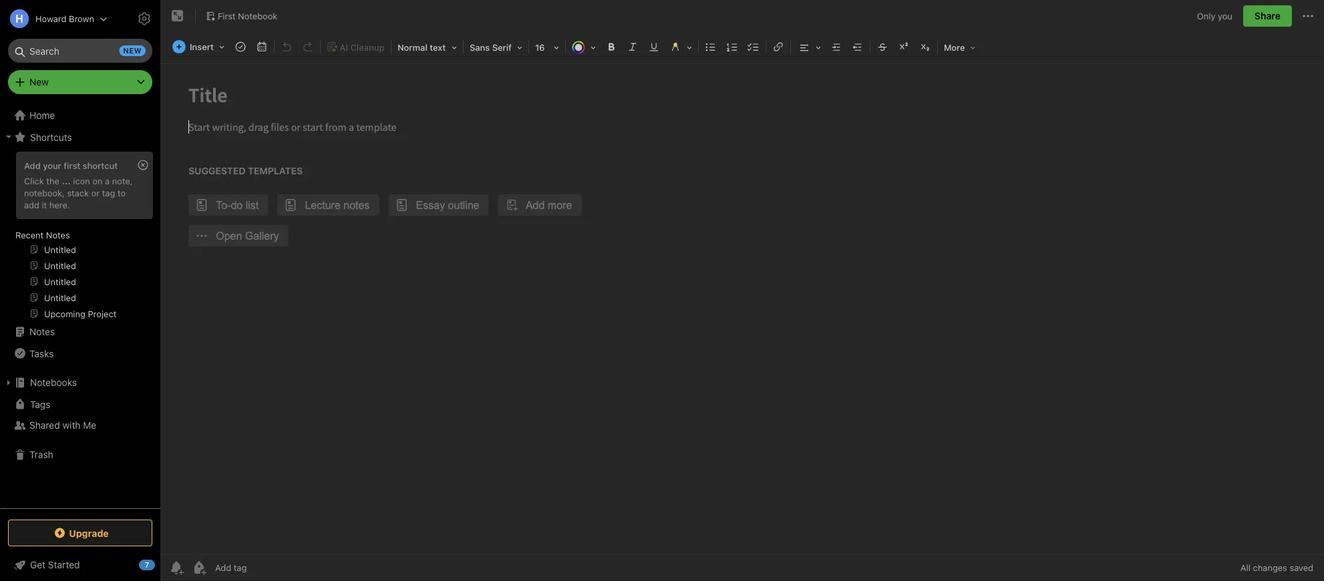 Task type: locate. For each thing, give the bounding box(es) containing it.
upgrade
[[69, 528, 109, 539]]

recent notes
[[15, 230, 70, 240]]

notes right recent
[[46, 230, 70, 240]]

howard
[[35, 14, 66, 24]]

tasks button
[[0, 343, 160, 364]]

only
[[1198, 11, 1216, 21]]

a
[[105, 176, 110, 186]]

more actions image
[[1301, 8, 1317, 24]]

16
[[535, 42, 545, 52]]

changes
[[1254, 563, 1288, 573]]

bulleted list image
[[702, 37, 721, 56]]

insert
[[190, 42, 214, 52]]

More field
[[940, 37, 981, 57]]

Font size field
[[531, 37, 564, 57]]

sans serif
[[470, 42, 512, 52]]

shortcut
[[83, 160, 118, 170]]

Search text field
[[17, 39, 143, 63]]

calendar event image
[[253, 37, 271, 56]]

the
[[46, 176, 59, 186]]

superscript image
[[895, 37, 914, 56]]

icon
[[73, 176, 90, 186]]

0 vertical spatial notes
[[46, 230, 70, 240]]

normal text
[[398, 42, 446, 52]]

add your first shortcut
[[24, 160, 118, 170]]

shared
[[29, 420, 60, 431]]

new
[[123, 46, 142, 55]]

notes link
[[0, 322, 160, 343]]

get started
[[30, 560, 80, 571]]

note window element
[[160, 0, 1325, 582]]

home
[[29, 110, 55, 121]]

Add tag field
[[214, 562, 314, 574]]

outdent image
[[849, 37, 868, 56]]

new search field
[[17, 39, 146, 63]]

brown
[[69, 14, 94, 24]]

notebook
[[238, 11, 278, 21]]

add a reminder image
[[168, 560, 184, 576]]

howard brown
[[35, 14, 94, 24]]

click
[[24, 176, 44, 186]]

sans
[[470, 42, 490, 52]]

Insert field
[[169, 37, 229, 56]]

share button
[[1244, 5, 1293, 27]]

notebooks
[[30, 377, 77, 388]]

add
[[24, 200, 39, 210]]

task image
[[231, 37, 250, 56]]

notes up tasks
[[29, 327, 55, 338]]

share
[[1255, 10, 1281, 21]]

add
[[24, 160, 41, 170]]

group containing add your first shortcut
[[0, 148, 160, 327]]

strikethrough image
[[874, 37, 892, 56]]

underline image
[[645, 37, 664, 56]]

group
[[0, 148, 160, 327]]

shortcuts button
[[0, 126, 160, 148]]

Font family field
[[465, 37, 527, 57]]

icon on a note, notebook, stack or tag to add it here.
[[24, 176, 133, 210]]

More actions field
[[1301, 5, 1317, 27]]

home link
[[0, 105, 160, 126]]

to
[[118, 188, 126, 198]]

here.
[[49, 200, 70, 210]]

shared with me link
[[0, 415, 160, 436]]

shortcuts
[[30, 132, 72, 143]]

numbered list image
[[723, 37, 742, 56]]

with
[[62, 420, 81, 431]]

text
[[430, 42, 446, 52]]

Note Editor text field
[[160, 64, 1325, 554]]

tree
[[0, 105, 160, 508]]

7
[[145, 561, 149, 570]]

first
[[218, 11, 236, 21]]

notes
[[46, 230, 70, 240], [29, 327, 55, 338]]

first notebook button
[[201, 7, 282, 25]]

first notebook
[[218, 11, 278, 21]]

stack
[[67, 188, 89, 198]]

first
[[64, 160, 80, 170]]

your
[[43, 160, 61, 170]]

normal
[[398, 42, 428, 52]]

get
[[30, 560, 46, 571]]



Task type: vqa. For each thing, say whether or not it's contained in the screenshot.
first tab list from the top
no



Task type: describe. For each thing, give the bounding box(es) containing it.
it
[[42, 200, 47, 210]]

only you
[[1198, 11, 1233, 21]]

Account field
[[0, 5, 108, 32]]

bold image
[[602, 37, 621, 56]]

on
[[93, 176, 103, 186]]

tree containing home
[[0, 105, 160, 508]]

me
[[83, 420, 96, 431]]

Heading level field
[[393, 37, 462, 57]]

expand note image
[[170, 8, 186, 24]]

tag
[[102, 188, 115, 198]]

click the ...
[[24, 176, 71, 186]]

serif
[[492, 42, 512, 52]]

new button
[[8, 70, 152, 94]]

tags button
[[0, 394, 160, 415]]

group inside tree
[[0, 148, 160, 327]]

recent
[[15, 230, 44, 240]]

trash
[[29, 450, 53, 461]]

upgrade button
[[8, 520, 152, 547]]

more
[[944, 42, 966, 52]]

started
[[48, 560, 80, 571]]

Alignment field
[[793, 37, 826, 57]]

1 vertical spatial notes
[[29, 327, 55, 338]]

subscript image
[[916, 37, 935, 56]]

new
[[29, 77, 49, 88]]

click to collapse image
[[155, 557, 165, 573]]

saved
[[1290, 563, 1314, 573]]

insert link image
[[769, 37, 788, 56]]

indent image
[[827, 37, 846, 56]]

checklist image
[[745, 37, 763, 56]]

italic image
[[624, 37, 642, 56]]

Font color field
[[567, 37, 601, 57]]

notebooks link
[[0, 372, 160, 394]]

settings image
[[136, 11, 152, 27]]

trash link
[[0, 445, 160, 466]]

...
[[62, 176, 71, 186]]

all
[[1241, 563, 1251, 573]]

expand notebooks image
[[3, 378, 14, 388]]

note,
[[112, 176, 133, 186]]

Help and Learning task checklist field
[[0, 555, 160, 576]]

tasks
[[29, 348, 54, 359]]

or
[[91, 188, 100, 198]]

shared with me
[[29, 420, 96, 431]]

tags
[[30, 399, 50, 410]]

add tag image
[[191, 560, 207, 576]]

all changes saved
[[1241, 563, 1314, 573]]

Highlight field
[[665, 37, 697, 57]]

notebook,
[[24, 188, 65, 198]]

you
[[1219, 11, 1233, 21]]



